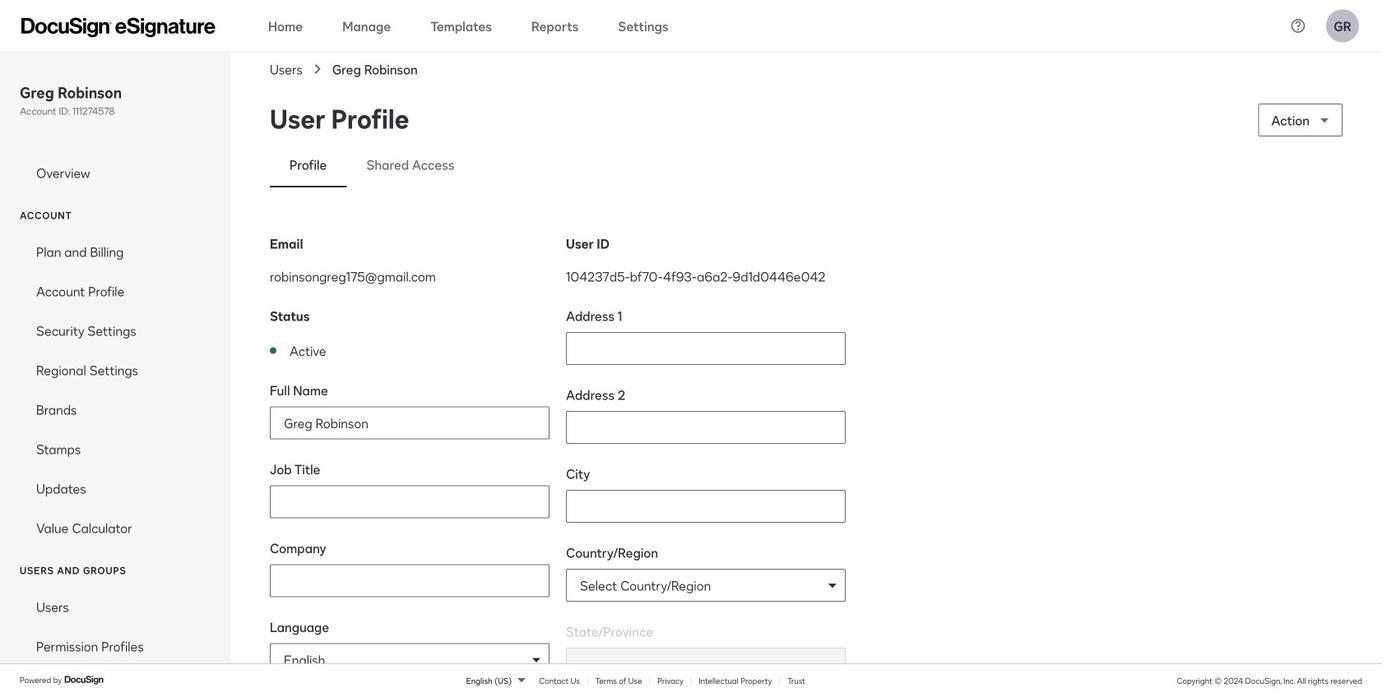 Task type: vqa. For each thing, say whether or not it's contained in the screenshot.
the "users and groups" element
yes



Task type: locate. For each thing, give the bounding box(es) containing it.
None text field
[[567, 333, 845, 365], [271, 408, 549, 439], [271, 487, 549, 518], [567, 649, 845, 681], [567, 333, 845, 365], [271, 408, 549, 439], [271, 487, 549, 518], [567, 649, 845, 681]]

None text field
[[567, 412, 845, 444], [567, 491, 845, 523], [271, 566, 549, 597], [567, 412, 845, 444], [567, 491, 845, 523], [271, 566, 549, 597]]

tab list
[[270, 142, 1343, 188]]

account element
[[0, 232, 230, 548]]



Task type: describe. For each thing, give the bounding box(es) containing it.
docusign image
[[64, 674, 105, 687]]

users and groups element
[[0, 588, 230, 698]]

docusign admin image
[[21, 18, 216, 37]]



